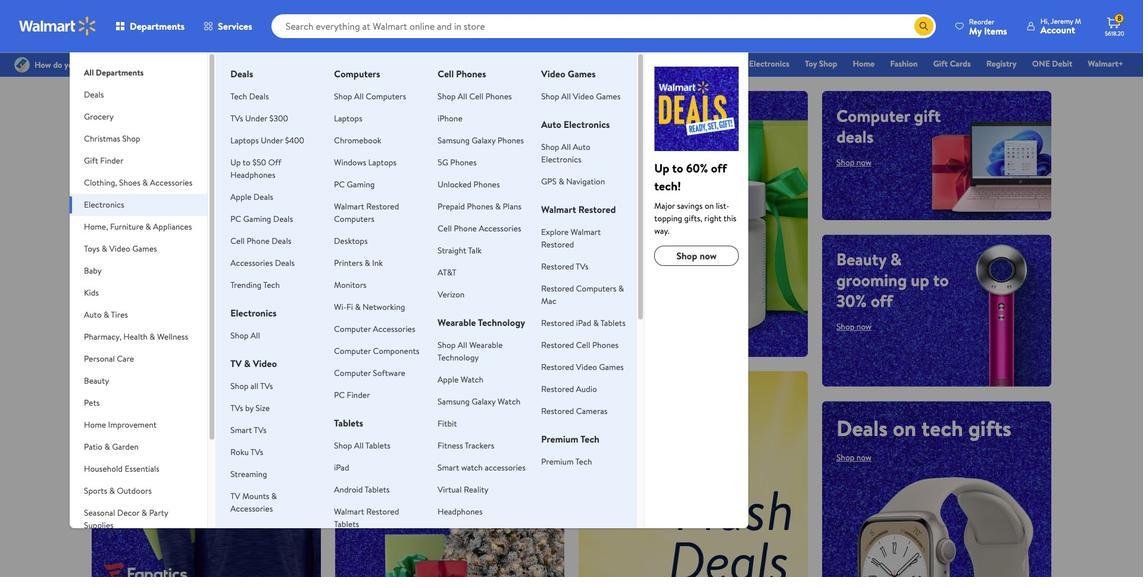Task type: vqa. For each thing, say whether or not it's contained in the screenshot.
the topmost Premium
yes



Task type: locate. For each thing, give the bounding box(es) containing it.
0 vertical spatial laptops
[[334, 113, 362, 124]]

premium up premium tech link on the bottom of page
[[541, 433, 579, 446]]

games down the restored cell phones
[[599, 362, 624, 373]]

gift finder inside dropdown button
[[84, 155, 124, 167]]

finder inside dropdown button
[[100, 155, 124, 167]]

shop now for up to 30% off seasonal decor
[[350, 437, 385, 449]]

explore
[[541, 226, 569, 238]]

& up 'shop all tvs' link
[[244, 357, 251, 370]]

now
[[126, 157, 141, 169], [857, 157, 872, 169], [700, 250, 717, 263], [857, 321, 872, 333], [390, 321, 409, 336], [126, 335, 141, 347], [370, 437, 385, 449], [857, 452, 872, 464]]

restored inside the explore walmart restored
[[541, 239, 574, 251]]

home inside dropdown button
[[84, 419, 106, 431]]

1 vertical spatial premium
[[541, 456, 574, 468]]

laptops right windows
[[368, 157, 397, 169]]

up inside "up to 25% off sports-fan gear"
[[106, 270, 133, 300]]

beauty inside dropdown button
[[84, 375, 109, 387]]

1 vertical spatial tv
[[231, 491, 240, 503]]

off
[[711, 160, 727, 176], [206, 270, 235, 300], [871, 289, 893, 312], [694, 384, 723, 414], [429, 385, 451, 408]]

1 vertical spatial pc
[[231, 213, 241, 225]]

1 horizontal spatial grocery
[[532, 58, 561, 70]]

premium tech up premium tech link on the bottom of page
[[541, 433, 600, 446]]

1 vertical spatial gaming
[[243, 213, 271, 225]]

technology up shop all wearable technology link
[[478, 316, 525, 329]]

cell phone deals link
[[231, 235, 292, 247]]

up inside up to 30% off seasonal decor
[[350, 385, 371, 408]]

video up 'shop all tvs' link
[[253, 357, 277, 370]]

apple for apple watch
[[438, 374, 459, 386]]

1 vertical spatial apple
[[438, 374, 459, 386]]

1 horizontal spatial essentials
[[570, 58, 606, 70]]

walmart for walmart restored
[[541, 203, 576, 216]]

cell for cell phones
[[438, 67, 454, 80]]

pc down the 'computer software' link
[[334, 390, 345, 401]]

grocery down deals dropdown button
[[84, 111, 114, 123]]

all for video
[[562, 91, 571, 102]]

home up patio
[[84, 419, 106, 431]]

deals for beauty
[[837, 125, 874, 148]]

1 horizontal spatial 30%
[[837, 289, 867, 312]]

1 galaxy from the top
[[472, 135, 496, 147]]

1 tv from the top
[[231, 357, 242, 370]]

up inside up to 60% off tech! major savings on list- topping gifts, right this way.
[[655, 160, 670, 176]]

under left $300
[[245, 113, 268, 124]]

to inside beauty & grooming up to 30% off
[[934, 268, 949, 292]]

restored up mac
[[541, 283, 574, 295]]

all for shop all tvs
[[251, 381, 259, 393]]

0 vertical spatial all
[[251, 381, 259, 393]]

1 horizontal spatial christmas
[[677, 58, 714, 70]]

0 horizontal spatial 30%
[[394, 385, 425, 408]]

premium
[[541, 433, 579, 446], [541, 456, 574, 468]]

off right 60% in the right top of the page
[[711, 160, 727, 176]]

1 horizontal spatial apple
[[438, 374, 459, 386]]

restored inside walmart restored tablets
[[366, 506, 399, 518]]

windows
[[334, 157, 366, 169]]

departments button
[[106, 12, 194, 41]]

galaxy down apple watch link
[[472, 396, 496, 408]]

galaxy for phones
[[472, 135, 496, 147]]

toys & video games
[[84, 243, 157, 255]]

restored up restored cameras link in the bottom of the page
[[541, 384, 574, 395]]

shop now for computer gift deals
[[837, 157, 872, 169]]

2 deals from the left
[[837, 125, 874, 148]]

accessories down gift finder dropdown button
[[150, 177, 192, 189]]

1 horizontal spatial on
[[893, 414, 917, 443]]

1 vertical spatial smart
[[438, 462, 459, 474]]

restored down navigation
[[579, 203, 616, 216]]

to inside up to 30% off seasonal decor
[[375, 385, 390, 408]]

gift finder for gift finder link
[[621, 58, 661, 70]]

talk
[[468, 245, 482, 257]]

christmas inside 'dropdown button'
[[84, 133, 120, 145]]

essentials
[[570, 58, 606, 70], [125, 463, 160, 475]]

cell down restored ipad & tablets on the bottom of the page
[[576, 340, 591, 351]]

smart for smart watch accessories
[[438, 462, 459, 474]]

1 horizontal spatial savings
[[677, 200, 703, 212]]

0 vertical spatial premium tech
[[541, 433, 600, 446]]

walmart inside walmart restored computers
[[334, 201, 364, 213]]

1 vertical spatial wearable
[[469, 340, 503, 351]]

laptops for laptops link
[[334, 113, 362, 124]]

home, furniture & appliances
[[84, 221, 192, 233]]

phones down the "cell phones"
[[486, 91, 512, 102]]

0 horizontal spatial headphones
[[231, 169, 276, 181]]

2 horizontal spatial finder
[[638, 58, 661, 70]]

networking
[[363, 301, 405, 313]]

grocery up shop all video games link
[[532, 58, 561, 70]]

deals
[[106, 125, 143, 148], [837, 125, 874, 148]]

gift finder down walmart site-wide search box
[[621, 58, 661, 70]]

cell down pc gaming deals link
[[231, 235, 245, 247]]

to right up
[[934, 268, 949, 292]]

cell
[[438, 67, 454, 80], [469, 91, 484, 102], [438, 223, 452, 235], [231, 235, 245, 247], [576, 340, 591, 351]]

tvs left by
[[231, 403, 243, 415]]

0 horizontal spatial auto
[[84, 309, 102, 321]]

walmart inside the explore walmart restored
[[571, 226, 601, 238]]

tvs by size link
[[231, 403, 270, 415]]

phone
[[454, 223, 477, 235], [247, 235, 270, 247]]

tv inside tv mounts & accessories
[[231, 491, 240, 503]]

clothing, shoes & accessories
[[84, 177, 192, 189]]

deals inside great home deals
[[106, 125, 143, 148]]

gift inside dropdown button
[[84, 155, 98, 167]]

shop all auto electronics
[[541, 141, 591, 166]]

essentials down patio & garden dropdown button
[[125, 463, 160, 475]]

shop all tvs link
[[231, 381, 273, 393]]

samsung
[[438, 135, 470, 147], [438, 396, 470, 408]]

up for up to 65% off
[[593, 384, 620, 414]]

up right kids
[[106, 270, 133, 300]]

1 vertical spatial headphones
[[438, 506, 483, 518]]

0 horizontal spatial on
[[705, 200, 714, 212]]

2 vertical spatial pc
[[334, 390, 345, 401]]

beauty for beauty & grooming up to 30% off
[[837, 248, 887, 271]]

1 vertical spatial christmas shop
[[84, 133, 140, 145]]

gift down walmart site-wide search box
[[621, 58, 636, 70]]

0 vertical spatial auto
[[541, 118, 562, 131]]

samsung up fitbit link
[[438, 396, 470, 408]]

video down furniture
[[109, 243, 130, 255]]

personal
[[84, 353, 115, 365]]

computer software
[[334, 367, 406, 379]]

computers up restored ipad & tablets link
[[576, 283, 617, 295]]

under for laptops
[[261, 135, 283, 147]]

smart up the roku
[[231, 425, 252, 437]]

gift finder for gift finder dropdown button
[[84, 155, 124, 167]]

home link
[[848, 57, 880, 70]]

wi-fi & networking link
[[334, 301, 405, 313]]

walmart up explore
[[541, 203, 576, 216]]

Walmart Site-Wide search field
[[271, 14, 936, 38]]

wellness
[[157, 331, 188, 343]]

1 vertical spatial all
[[613, 422, 621, 434]]

up for up to 25% off sports-fan gear
[[106, 270, 133, 300]]

0 vertical spatial premium
[[541, 433, 579, 446]]

games down the home, furniture & appliances dropdown button
[[132, 243, 157, 255]]

off inside up to 30% off seasonal decor
[[429, 385, 451, 408]]

0 vertical spatial finder
[[638, 58, 661, 70]]

0 vertical spatial gift finder
[[621, 58, 661, 70]]

walmart down android
[[334, 506, 364, 518]]

1 vertical spatial essentials
[[125, 463, 160, 475]]

tv for tv & video
[[231, 357, 242, 370]]

shop inside toy shop link
[[819, 58, 838, 70]]

off for up to 60% off tech! major savings on list- topping gifts, right this way.
[[711, 160, 727, 176]]

toy shop link
[[800, 57, 843, 70]]

0 vertical spatial samsung
[[438, 135, 470, 147]]

premium tech down restored cameras link in the bottom of the page
[[541, 456, 592, 468]]

electronics up the gps & navigation
[[541, 154, 582, 166]]

off for up to 65% off
[[694, 384, 723, 414]]

tech deals link
[[231, 91, 269, 102]]

up down the 'computer software' link
[[350, 385, 371, 408]]

1 vertical spatial technology
[[438, 352, 479, 364]]

0 horizontal spatial phone
[[247, 235, 270, 247]]

& inside the home, furniture & appliances dropdown button
[[146, 221, 151, 233]]

0 horizontal spatial gift finder
[[84, 155, 124, 167]]

deals inside dropdown button
[[84, 89, 104, 101]]

0 vertical spatial under
[[245, 113, 268, 124]]

restored up restored audio link
[[541, 362, 574, 373]]

0 vertical spatial tv
[[231, 357, 242, 370]]

laptops for laptops under $400
[[231, 135, 259, 147]]

1 vertical spatial samsung
[[438, 396, 470, 408]]

walmart inside walmart restored tablets
[[334, 506, 364, 518]]

& inside pharmacy, health & wellness dropdown button
[[150, 331, 155, 343]]

video games
[[541, 67, 596, 80]]

tv
[[231, 357, 242, 370], [231, 491, 240, 503]]

prepaid phones & plans
[[438, 201, 522, 213]]

0 horizontal spatial apple
[[231, 191, 252, 203]]

video for toys & video games
[[109, 243, 130, 255]]

up inside up to $50 off headphones
[[231, 157, 241, 169]]

walmart for walmart restored computers
[[334, 201, 364, 213]]

trackers
[[465, 440, 495, 452]]

streaming
[[231, 469, 267, 481]]

tires
[[111, 309, 128, 321]]

0 vertical spatial apple
[[231, 191, 252, 203]]

0 horizontal spatial savings
[[447, 262, 534, 302]]

up up the shop all
[[593, 384, 620, 414]]

tvs under $300 link
[[231, 113, 288, 124]]

wi-fi & networking
[[334, 301, 405, 313]]

android
[[334, 484, 363, 496]]

departments up deals dropdown button
[[96, 67, 144, 79]]

cell phone deals
[[231, 235, 292, 247]]

shop now inside shop now link
[[364, 321, 409, 336]]

off for up to 30% off seasonal decor
[[429, 385, 451, 408]]

1 horizontal spatial auto
[[541, 118, 562, 131]]

restored cameras
[[541, 406, 608, 418]]

pc for pc gaming deals
[[231, 213, 241, 225]]

essentials up shop all video games link
[[570, 58, 606, 70]]

restored ipad & tablets
[[541, 317, 626, 329]]

to inside up to $50 off headphones
[[243, 157, 251, 169]]

sports-
[[106, 297, 172, 327]]

ipad up android
[[334, 462, 349, 474]]

grocery for grocery
[[84, 111, 114, 123]]

accessories inside tv mounts & accessories
[[231, 503, 273, 515]]

0 vertical spatial 30%
[[837, 289, 867, 312]]

0 horizontal spatial essentials
[[125, 463, 160, 475]]

headphones
[[231, 169, 276, 181], [438, 506, 483, 518]]

0 horizontal spatial gift
[[84, 155, 98, 167]]

gift left 'cards'
[[934, 58, 948, 70]]

0 vertical spatial christmas shop
[[677, 58, 734, 70]]

1 vertical spatial premium tech
[[541, 456, 592, 468]]

cell up shop all cell phones 'link'
[[438, 67, 454, 80]]

cell for cell phone deals
[[231, 235, 245, 247]]

1 horizontal spatial christmas shop
[[677, 58, 734, 70]]

tv for tv mounts & accessories
[[231, 491, 240, 503]]

video inside dropdown button
[[109, 243, 130, 255]]

laptops link
[[334, 113, 362, 124]]

computer accessories
[[334, 323, 416, 335]]

samsung galaxy watch
[[438, 396, 521, 408]]

one
[[1033, 58, 1051, 70]]

1 horizontal spatial deals
[[837, 125, 874, 148]]

ipad link
[[334, 462, 349, 474]]

1 horizontal spatial gaming
[[347, 179, 375, 191]]

savings down 'talk'
[[447, 262, 534, 302]]

home, furniture & appliances button
[[70, 216, 207, 238]]

1 horizontal spatial headphones
[[438, 506, 483, 518]]

1 horizontal spatial ipad
[[576, 317, 591, 329]]

tablets up shop all tablets
[[334, 417, 363, 430]]

1 horizontal spatial phone
[[454, 223, 477, 235]]

all for cell
[[458, 91, 467, 102]]

gift cards
[[934, 58, 971, 70]]

1 vertical spatial christmas
[[84, 133, 120, 145]]

0 horizontal spatial home
[[84, 419, 106, 431]]

$400
[[285, 135, 304, 147]]

games up shop all video games link
[[568, 67, 596, 80]]

0 vertical spatial gaming
[[347, 179, 375, 191]]

shop now for deals on tech gifts
[[837, 452, 872, 464]]

0 vertical spatial pc
[[334, 179, 345, 191]]

christmas for christmas shop link
[[677, 58, 714, 70]]

seasonal decor & party supplies
[[84, 507, 168, 532]]

up
[[911, 268, 930, 292]]

gift for gift finder dropdown button
[[84, 155, 98, 167]]

apple up pc gaming deals link
[[231, 191, 252, 203]]

up for up to $50 off headphones
[[231, 157, 241, 169]]

2 galaxy from the top
[[472, 396, 496, 408]]

0 vertical spatial headphones
[[231, 169, 276, 181]]

apple for apple deals
[[231, 191, 252, 203]]

1 vertical spatial laptops
[[231, 135, 259, 147]]

virtual reality
[[438, 484, 489, 496]]

1 horizontal spatial all
[[613, 422, 621, 434]]

shop now link for deals on tech gifts
[[837, 452, 872, 464]]

video up audio
[[576, 362, 597, 373]]

prepaid phones & plans link
[[438, 201, 522, 213]]

1 vertical spatial auto
[[573, 141, 591, 153]]

to inside "up to 25% off sports-fan gear"
[[138, 270, 158, 300]]

1 horizontal spatial finder
[[347, 390, 370, 401]]

1 vertical spatial finder
[[100, 155, 124, 167]]

1 horizontal spatial gift
[[621, 58, 636, 70]]

& inside sports & outdoors dropdown button
[[109, 485, 115, 497]]

walmart down walmart restored
[[571, 226, 601, 238]]

1 vertical spatial gift finder
[[84, 155, 124, 167]]

beauty for beauty
[[84, 375, 109, 387]]

2 tv from the top
[[231, 491, 240, 503]]

electronics down shop all video games
[[564, 118, 610, 131]]

auto for auto electronics
[[541, 118, 562, 131]]

0 vertical spatial phone
[[454, 223, 477, 235]]

gift up clothing,
[[84, 155, 98, 167]]

1 vertical spatial galaxy
[[472, 396, 496, 408]]

computer up the 'pc finder' link
[[334, 367, 371, 379]]

2 vertical spatial finder
[[347, 390, 370, 401]]

2 premium tech from the top
[[541, 456, 592, 468]]

straight talk
[[438, 245, 482, 257]]

decor
[[117, 507, 140, 519]]

computer down fi
[[334, 323, 371, 335]]

games inside toys & video games dropdown button
[[132, 243, 157, 255]]

computers inside walmart restored computers
[[334, 213, 375, 225]]

pc down the apple deals link
[[231, 213, 241, 225]]

0 vertical spatial departments
[[130, 20, 185, 33]]

finder up clothing,
[[100, 155, 124, 167]]

apple down "shop all wearable technology"
[[438, 374, 459, 386]]

to left 65%
[[625, 384, 645, 414]]

0 horizontal spatial all
[[251, 381, 259, 393]]

home improvement
[[84, 419, 157, 431]]

care
[[117, 353, 134, 365]]

0 vertical spatial home
[[853, 58, 875, 70]]

gaming for pc gaming
[[347, 179, 375, 191]]

finder for gift finder dropdown button
[[100, 155, 124, 167]]

now inside shop now link
[[390, 321, 409, 336]]

personal care
[[84, 353, 134, 365]]

grocery inside dropdown button
[[84, 111, 114, 123]]

home
[[853, 58, 875, 70], [84, 419, 106, 431]]

1 vertical spatial grocery
[[84, 111, 114, 123]]

grocery button
[[70, 106, 207, 128]]

walmart
[[334, 201, 364, 213], [541, 203, 576, 216], [571, 226, 601, 238], [334, 506, 364, 518]]

1 horizontal spatial beauty
[[837, 248, 887, 271]]

2 horizontal spatial auto
[[573, 141, 591, 153]]

off right 65%
[[694, 384, 723, 414]]

samsung galaxy phones link
[[438, 135, 524, 147]]

0 vertical spatial beauty
[[837, 248, 887, 271]]

to inside up to 60% off tech! major savings on list- topping gifts, right this way.
[[672, 160, 684, 176]]

ipad
[[576, 317, 591, 329], [334, 462, 349, 474]]

mac
[[541, 295, 557, 307]]

5g
[[438, 157, 448, 169]]

1 vertical spatial 30%
[[394, 385, 425, 408]]

off inside up to 60% off tech! major savings on list- topping gifts, right this way.
[[711, 160, 727, 176]]

gaming up cell phone deals link on the left of the page
[[243, 213, 271, 225]]

fashion
[[891, 58, 918, 70]]

up up tech!
[[655, 160, 670, 176]]

shop inside shop all auto electronics
[[541, 141, 560, 153]]

0 horizontal spatial beauty
[[84, 375, 109, 387]]

savings inside up to 60% off tech! major savings on list- topping gifts, right this way.
[[677, 200, 703, 212]]

0 vertical spatial galaxy
[[472, 135, 496, 147]]

great
[[106, 104, 147, 127]]

0 horizontal spatial finder
[[100, 155, 124, 167]]

0 horizontal spatial gaming
[[243, 213, 271, 225]]

1 vertical spatial home
[[84, 419, 106, 431]]

8
[[1118, 13, 1122, 23]]

gift for gift cards link
[[934, 58, 948, 70]]

1 premium tech from the top
[[541, 433, 600, 446]]

cell down the prepaid
[[438, 223, 452, 235]]

0 horizontal spatial christmas shop
[[84, 133, 140, 145]]

shop all tablets link
[[334, 440, 391, 452]]

auto & tires button
[[70, 304, 207, 326]]

2 horizontal spatial laptops
[[368, 157, 397, 169]]

restored computers & mac link
[[541, 283, 624, 307]]

2 premium from the top
[[541, 456, 574, 468]]

all inside "shop all wearable technology"
[[458, 340, 467, 351]]

clothing,
[[84, 177, 117, 189]]

video for tv & video
[[253, 357, 277, 370]]

toys
[[84, 243, 100, 255]]

auto inside dropdown button
[[84, 309, 102, 321]]

walmart+ link
[[1083, 57, 1129, 70]]

restored
[[366, 201, 399, 213], [579, 203, 616, 216], [541, 239, 574, 251], [541, 261, 574, 273], [541, 283, 574, 295], [541, 317, 574, 329], [541, 340, 574, 351], [541, 362, 574, 373], [541, 384, 574, 395], [541, 406, 574, 418], [366, 506, 399, 518]]

under up off
[[261, 135, 283, 147]]

departments
[[130, 20, 185, 33], [96, 67, 144, 79]]

0 horizontal spatial grocery
[[84, 111, 114, 123]]

christmas right gift finder link
[[677, 58, 714, 70]]

& right toys on the top of the page
[[102, 243, 107, 255]]

computer inside computer gift deals
[[837, 104, 910, 127]]

shop all wearable technology
[[438, 340, 503, 364]]

0 horizontal spatial deals
[[106, 125, 143, 148]]

pets button
[[70, 393, 207, 415]]

1 deals from the left
[[106, 125, 143, 148]]

home for home improvement
[[84, 419, 106, 431]]

pc down windows
[[334, 179, 345, 191]]

to up auto & tires dropdown button
[[138, 270, 158, 300]]

1 horizontal spatial home
[[853, 58, 875, 70]]

phone up straight talk 'link'
[[454, 223, 477, 235]]

shop all tablets
[[334, 440, 391, 452]]

departments up all departments link
[[130, 20, 185, 33]]

now for great home deals
[[126, 157, 141, 169]]

garden
[[112, 441, 139, 453]]

deals inside computer gift deals
[[837, 125, 874, 148]]

iphone
[[438, 113, 463, 124]]

wearable down verizon
[[438, 316, 476, 329]]

phones up the prepaid phones & plans
[[474, 179, 500, 191]]

christmas shop for christmas shop 'dropdown button' at the top
[[84, 133, 140, 145]]

wearable down wearable technology
[[469, 340, 503, 351]]

0 vertical spatial smart
[[231, 425, 252, 437]]

finder left christmas shop link
[[638, 58, 661, 70]]

gps & navigation
[[541, 176, 605, 188]]

restored down explore
[[541, 239, 574, 251]]

beauty inside beauty & grooming up to 30% off
[[837, 248, 887, 271]]

& right health on the left of the page
[[150, 331, 155, 343]]

0 horizontal spatial laptops
[[231, 135, 259, 147]]

computer for computer software
[[334, 367, 371, 379]]

pc gaming deals link
[[231, 213, 293, 225]]

laptops down tvs under $300 "link"
[[231, 135, 259, 147]]

& left up
[[891, 248, 902, 271]]

& right furniture
[[146, 221, 151, 233]]

all inside shop all auto electronics
[[562, 141, 571, 153]]

windows laptops link
[[334, 157, 397, 169]]

1 samsung from the top
[[438, 135, 470, 147]]

home for home
[[853, 58, 875, 70]]

to for headphones
[[243, 157, 251, 169]]

now for beauty & grooming up to 30% off
[[857, 321, 872, 333]]

fitbit link
[[438, 418, 457, 430]]

shop now for up to 25% off sports-fan gear
[[106, 335, 141, 347]]

0 horizontal spatial ipad
[[334, 462, 349, 474]]

christmas shop inside 'dropdown button'
[[84, 133, 140, 145]]

& right "shoes"
[[142, 177, 148, 189]]

1 premium from the top
[[541, 433, 579, 446]]

off right 25%
[[206, 270, 235, 300]]

2 samsung from the top
[[438, 396, 470, 408]]

off inside "up to 25% off sports-fan gear"
[[206, 270, 235, 300]]

now for up to 25% off sports-fan gear
[[126, 335, 141, 347]]

5g phones
[[438, 157, 477, 169]]

2 horizontal spatial gift
[[934, 58, 948, 70]]

tv mounts & accessories link
[[231, 491, 277, 515]]

0 horizontal spatial watch
[[461, 374, 484, 386]]

& left party
[[142, 507, 147, 519]]

computer for computer components
[[334, 345, 371, 357]]

computers up 'desktops' link
[[334, 213, 375, 225]]

laptops up chromebook link
[[334, 113, 362, 124]]

8 $618.20
[[1105, 13, 1125, 38]]

1 vertical spatial beauty
[[84, 375, 109, 387]]

wearable inside "shop all wearable technology"
[[469, 340, 503, 351]]

0 vertical spatial grocery
[[532, 58, 561, 70]]



Task type: describe. For each thing, give the bounding box(es) containing it.
prepaid
[[438, 201, 465, 213]]

grocery & essentials link
[[526, 57, 611, 70]]

phone for electronics
[[247, 235, 270, 247]]

walmart restored tablets
[[334, 506, 399, 531]]

improvement
[[108, 419, 157, 431]]

1 vertical spatial on
[[893, 414, 917, 443]]

pharmacy, health & wellness
[[84, 331, 188, 343]]

1 vertical spatial savings
[[447, 262, 534, 302]]

gps
[[541, 176, 557, 188]]

cell for cell phone accessories
[[438, 223, 452, 235]]

phones right 5g
[[450, 157, 477, 169]]

all for auto
[[562, 141, 571, 153]]

unlocked phones link
[[438, 179, 500, 191]]

gift for gift finder link
[[621, 58, 636, 70]]

walmart for walmart restored tablets
[[334, 506, 364, 518]]

shop all video games link
[[541, 91, 621, 102]]

finder for gift finder link
[[638, 58, 661, 70]]

restored video games
[[541, 362, 624, 373]]

all for shop all
[[613, 422, 621, 434]]

roku tvs link
[[231, 447, 263, 459]]

to for seasonal
[[375, 385, 390, 408]]

christmas shop for christmas shop link
[[677, 58, 734, 70]]

& inside tv mounts & accessories
[[271, 491, 277, 503]]

trending
[[231, 279, 262, 291]]

& inside seasonal decor & party supplies
[[142, 507, 147, 519]]

verizon
[[438, 289, 465, 301]]

tablets inside walmart restored tablets
[[334, 519, 359, 531]]

decor
[[415, 405, 456, 429]]

fan
[[172, 297, 202, 327]]

all for wearable
[[458, 340, 467, 351]]

auto for auto & tires
[[84, 309, 102, 321]]

walmart restored computers
[[334, 201, 399, 225]]

samsung galaxy phones
[[438, 135, 524, 147]]

electronics inside shop all auto electronics
[[541, 154, 582, 166]]

clothing, shoes & accessories button
[[70, 172, 207, 194]]

accessories inside dropdown button
[[150, 177, 192, 189]]

departments inside dropdown button
[[130, 20, 185, 33]]

debit
[[1053, 58, 1073, 70]]

printers & ink link
[[334, 257, 383, 269]]

restored audio
[[541, 384, 597, 395]]

laptops under $400
[[231, 135, 304, 147]]

now for up to 30% off seasonal decor
[[370, 437, 385, 449]]

reality
[[464, 484, 489, 496]]

fitbit
[[438, 418, 457, 430]]

restored down restored audio link
[[541, 406, 574, 418]]

technology inside "shop all wearable technology"
[[438, 352, 479, 364]]

shop now link for up to 30% off seasonal decor
[[350, 437, 385, 449]]

pc finder link
[[334, 390, 370, 401]]

deals button
[[70, 84, 207, 106]]

tech
[[922, 414, 964, 443]]

cards
[[950, 58, 971, 70]]

all for tablets
[[354, 440, 364, 452]]

restored inside walmart restored computers
[[366, 201, 399, 213]]

toy
[[805, 58, 817, 70]]

fitness trackers
[[438, 440, 495, 452]]

beauty & grooming up to 30% off
[[837, 248, 949, 312]]

restored inside 'restored computers & mac'
[[541, 283, 574, 295]]

unlocked phones
[[438, 179, 500, 191]]

electronics up the shop all
[[231, 307, 277, 320]]

0 vertical spatial watch
[[461, 374, 484, 386]]

hi, jeremy m account
[[1041, 16, 1082, 36]]

tablets right android
[[365, 484, 390, 496]]

headphones inside up to $50 off headphones
[[231, 169, 276, 181]]

pc for pc gaming
[[334, 179, 345, 191]]

topping
[[655, 213, 683, 225]]

shop all link
[[231, 330, 260, 342]]

household essentials
[[84, 463, 160, 475]]

60%
[[686, 160, 708, 176]]

electronics inside dropdown button
[[84, 199, 124, 211]]

& inside "clothing, shoes & accessories" dropdown button
[[142, 177, 148, 189]]

walmart restored tablets link
[[334, 506, 399, 531]]

computers up shop all computers link
[[334, 67, 380, 80]]

electronics link
[[744, 57, 795, 70]]

cell phone accessories link
[[438, 223, 521, 235]]

shop now for beauty & grooming up to 30% off
[[837, 321, 872, 333]]

1 vertical spatial watch
[[498, 396, 521, 408]]

smart tvs
[[231, 425, 267, 437]]

christmas shop button
[[70, 128, 207, 150]]

electronics image
[[655, 67, 739, 151]]

services button
[[194, 12, 262, 41]]

0 vertical spatial essentials
[[570, 58, 606, 70]]

restored cell phones
[[541, 340, 619, 351]]

accessories up trending tech
[[231, 257, 273, 269]]

phones up cell phone accessories link
[[467, 201, 493, 213]]

samsung for cell
[[438, 135, 470, 147]]

all for computers
[[354, 91, 364, 102]]

pc finder
[[334, 390, 370, 401]]

tv mounts & accessories
[[231, 491, 277, 515]]

m
[[1075, 16, 1082, 26]]

shop now for all new savings
[[364, 321, 409, 336]]

unlocked
[[438, 179, 472, 191]]

accessories up components
[[373, 323, 416, 335]]

& inside 'restored computers & mac'
[[619, 283, 624, 295]]

shop now link for great home deals
[[106, 157, 141, 169]]

one debit link
[[1027, 57, 1078, 70]]

registry link
[[981, 57, 1023, 70]]

grocery for grocery & essentials
[[532, 58, 561, 70]]

computer gift deals
[[837, 104, 941, 148]]

shop now link for beauty & grooming up to 30% off
[[837, 321, 872, 333]]

walmart restored computers link
[[334, 201, 399, 225]]

shop all video games
[[541, 91, 621, 102]]

list-
[[716, 200, 730, 212]]

pc gaming link
[[334, 179, 375, 191]]

phones left shop all auto electronics link
[[498, 135, 524, 147]]

new
[[389, 262, 440, 302]]

grooming
[[837, 268, 907, 292]]

off for up to 25% off sports-fan gear
[[206, 270, 235, 300]]

galaxy for technology
[[472, 396, 496, 408]]

computers inside 'restored computers & mac'
[[576, 283, 617, 295]]

tvs up 'restored computers & mac'
[[576, 261, 589, 273]]

accessories
[[485, 462, 526, 474]]

2 vertical spatial laptops
[[368, 157, 397, 169]]

phones up shop all cell phones 'link'
[[456, 67, 486, 80]]

grocery & essentials
[[532, 58, 606, 70]]

now for deals on tech gifts
[[857, 452, 872, 464]]

30% inside up to 30% off seasonal decor
[[394, 385, 425, 408]]

size
[[256, 403, 270, 415]]

now for all new savings
[[390, 321, 409, 336]]

accessories down the plans
[[479, 223, 521, 235]]

up to 60% off tech! major savings on list- topping gifts, right this way.
[[655, 160, 737, 237]]

gaming for pc gaming deals
[[243, 213, 271, 225]]

auto & tires
[[84, 309, 128, 321]]

now for computer gift deals
[[857, 157, 872, 169]]

christmas shop link
[[671, 57, 739, 70]]

desktops
[[334, 235, 368, 247]]

christmas for christmas shop 'dropdown button' at the top
[[84, 133, 120, 145]]

up for up to 60% off tech! major savings on list- topping gifts, right this way.
[[655, 160, 670, 176]]

up for up to 30% off seasonal decor
[[350, 385, 371, 408]]

trending tech link
[[231, 279, 280, 291]]

pc for pc finder
[[334, 390, 345, 401]]

deals for up
[[106, 125, 143, 148]]

video for shop all video games
[[573, 91, 594, 102]]

tvs up the size
[[260, 381, 273, 393]]

30% inside beauty & grooming up to 30% off
[[837, 289, 867, 312]]

shop now link for computer gift deals
[[837, 157, 872, 169]]

& inside patio & garden dropdown button
[[105, 441, 110, 453]]

phone for wearable technology
[[454, 223, 477, 235]]

& inside toys & video games dropdown button
[[102, 243, 107, 255]]

0 vertical spatial ipad
[[576, 317, 591, 329]]

by
[[245, 403, 254, 415]]

restored down explore walmart restored link
[[541, 261, 574, 273]]

tvs down tech deals
[[231, 113, 243, 124]]

tvs down the size
[[254, 425, 267, 437]]

apple deals
[[231, 191, 273, 203]]

plans
[[503, 201, 522, 213]]

auto inside shop all auto electronics
[[573, 141, 591, 153]]

apple watch
[[438, 374, 484, 386]]

straight
[[438, 245, 466, 257]]

patio & garden button
[[70, 437, 207, 459]]

to for sports-
[[138, 270, 158, 300]]

registry
[[987, 58, 1017, 70]]

walmart image
[[19, 17, 96, 36]]

electronics left toy
[[749, 58, 790, 70]]

shop inside christmas shop 'dropdown button'
[[122, 133, 140, 145]]

restored cell phones link
[[541, 340, 619, 351]]

restored ipad & tablets link
[[541, 317, 626, 329]]

& inside grocery & essentials link
[[563, 58, 568, 70]]

computer for computer accessories
[[334, 323, 371, 335]]

1 vertical spatial ipad
[[334, 462, 349, 474]]

video up shop all video games link
[[541, 67, 566, 80]]

1 vertical spatial departments
[[96, 67, 144, 79]]

pets
[[84, 397, 100, 409]]

essentials inside 'dropdown button'
[[125, 463, 160, 475]]

shop now link for all new savings
[[350, 314, 424, 343]]

to for tech!
[[672, 160, 684, 176]]

phones down restored ipad & tablets on the bottom of the page
[[592, 340, 619, 351]]

home improvement button
[[70, 415, 207, 437]]

home
[[151, 104, 192, 127]]

tvs right the roku
[[251, 447, 263, 459]]

under for tvs
[[245, 113, 268, 124]]

restored down mac
[[541, 317, 574, 329]]

samsung for wearable
[[438, 396, 470, 408]]

computers up chromebook link
[[366, 91, 406, 102]]

restored audio link
[[541, 384, 597, 395]]

& inside auto & tires dropdown button
[[104, 309, 109, 321]]

0 vertical spatial technology
[[478, 316, 525, 329]]

fitness trackers link
[[438, 440, 495, 452]]

& right gps on the left of the page
[[559, 176, 564, 188]]

shop inside "shop all wearable technology"
[[438, 340, 456, 351]]

Search search field
[[271, 14, 936, 38]]

& left ink
[[365, 257, 370, 269]]

shop now for great home deals
[[106, 157, 141, 169]]

shop now link for up to 25% off sports-fan gear
[[106, 335, 141, 347]]

laptops under $400 link
[[231, 135, 304, 147]]

& inside beauty & grooming up to 30% off
[[891, 248, 902, 271]]

finder for the 'pc finder' link
[[347, 390, 370, 401]]

smart for smart tvs
[[231, 425, 252, 437]]

cell down the "cell phones"
[[469, 91, 484, 102]]

0 vertical spatial wearable
[[438, 316, 476, 329]]

tablets up restored cell phones link
[[601, 317, 626, 329]]

patio
[[84, 441, 103, 453]]

tablets down seasonal
[[366, 440, 391, 452]]

& right fi
[[355, 301, 361, 313]]

streaming link
[[231, 469, 267, 481]]

games up auto electronics
[[596, 91, 621, 102]]

shop all tvs
[[231, 381, 273, 393]]

off inside beauty & grooming up to 30% off
[[871, 289, 893, 312]]

items
[[984, 24, 1008, 37]]

computer for computer gift deals
[[837, 104, 910, 127]]

& left the plans
[[495, 201, 501, 213]]

shop inside christmas shop link
[[716, 58, 734, 70]]

& up restored cell phones link
[[593, 317, 599, 329]]

search icon image
[[920, 21, 929, 31]]

on inside up to 60% off tech! major savings on list- topping gifts, right this way.
[[705, 200, 714, 212]]

restored up restored video games link
[[541, 340, 574, 351]]



